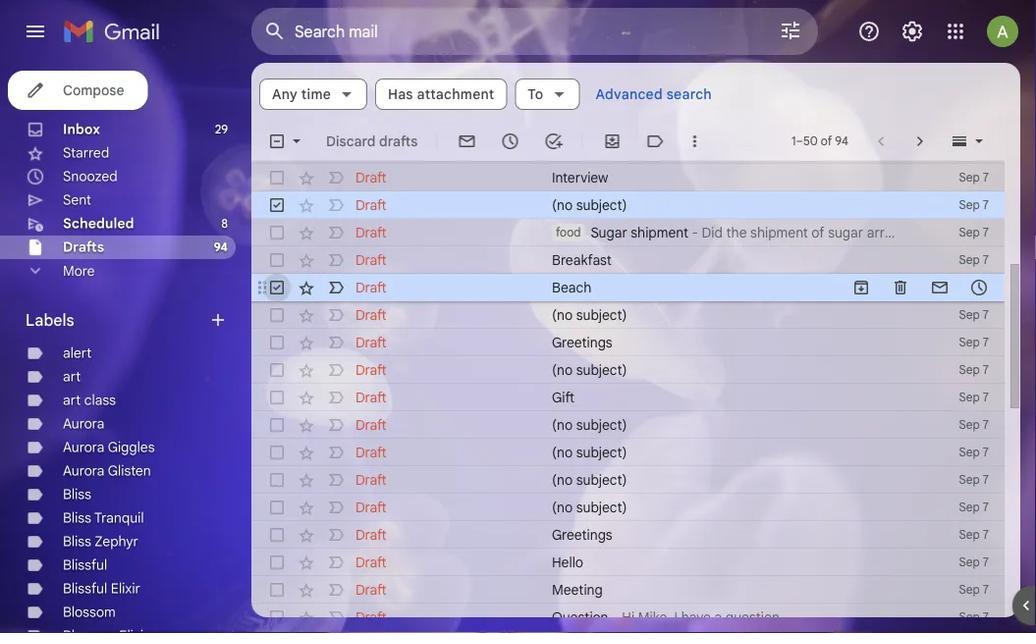 Task type: locate. For each thing, give the bounding box(es) containing it.
4 (no subject) link from the top
[[552, 416, 897, 435]]

bliss tranquil link
[[63, 510, 144, 527]]

search mail image
[[257, 14, 293, 49]]

gift
[[552, 389, 575, 406]]

question - hi mike, i have a question.
[[552, 609, 784, 627]]

3 bliss from the top
[[63, 534, 91, 551]]

94
[[214, 240, 228, 255]]

discard
[[326, 133, 376, 150]]

sep 7 for 9th "row" from the top
[[960, 363, 990, 378]]

draft for 16th "row" from the bottom of the page
[[356, 197, 387, 214]]

draft for 6th "row"
[[356, 279, 387, 296]]

gift link
[[552, 388, 897, 408]]

(no subject) link
[[552, 196, 897, 215], [552, 306, 897, 325], [552, 361, 897, 380], [552, 416, 897, 435], [552, 443, 897, 463], [552, 471, 897, 490], [552, 498, 897, 518]]

None search field
[[252, 8, 819, 55]]

sep 7 for eighth "row" from the top
[[960, 336, 990, 350]]

bliss for bliss link
[[63, 486, 91, 504]]

14 draft from the top
[[356, 527, 387, 544]]

has attachment button
[[376, 79, 507, 110]]

subject)
[[577, 197, 627, 214], [577, 307, 627, 324], [577, 362, 627, 379], [577, 417, 627, 434], [577, 444, 627, 461], [577, 472, 627, 489], [577, 499, 627, 516]]

5 (no subject) from the top
[[552, 444, 627, 461]]

11 draft from the top
[[356, 444, 387, 461]]

aurora glisten link
[[63, 463, 151, 480]]

1 (no subject) from the top
[[552, 197, 627, 214]]

7 for sixth "row" from the bottom of the page
[[984, 473, 990, 488]]

5 draft from the top
[[356, 279, 387, 296]]

1 vertical spatial blissful
[[63, 581, 107, 598]]

0 horizontal spatial shipment
[[631, 224, 689, 241]]

3 (no subject) from the top
[[552, 362, 627, 379]]

12 draft from the top
[[356, 472, 387, 489]]

of
[[812, 224, 825, 241]]

14 7 from the top
[[984, 556, 990, 571]]

bliss down bliss link
[[63, 510, 91, 527]]

sep 7 for 16th "row" from the bottom of the page
[[960, 198, 990, 213]]

8 draft from the top
[[356, 362, 387, 379]]

scheduled link
[[63, 215, 134, 232]]

14 row from the top
[[252, 494, 1005, 522]]

Search mail text field
[[295, 22, 724, 41]]

sep 7 for 12th "row" from the bottom of the page
[[960, 308, 990, 323]]

sep for 16th "row" from the bottom of the page
[[960, 198, 981, 213]]

sep for 5th "row" from the top of the page
[[960, 253, 981, 268]]

10 sep from the top
[[960, 446, 981, 460]]

4 7 from the top
[[984, 253, 990, 268]]

more
[[63, 263, 95, 280]]

4 (no from the top
[[552, 417, 573, 434]]

has attachment
[[388, 86, 495, 103]]

15 sep 7 from the top
[[960, 583, 990, 598]]

blissful down bliss zephyr 'link'
[[63, 557, 107, 574]]

sep for second "row"
[[960, 171, 981, 185]]

7 (no from the top
[[552, 499, 573, 516]]

2 7 from the top
[[984, 198, 990, 213]]

12 sep from the top
[[960, 501, 981, 515]]

5 sep 7 from the top
[[960, 308, 990, 323]]

aurora down art class
[[63, 416, 105, 433]]

bliss zephyr
[[63, 534, 138, 551]]

2 vertical spatial bliss
[[63, 534, 91, 551]]

6 subject) from the top
[[577, 472, 627, 489]]

blossom link
[[63, 604, 116, 622]]

2 draft from the top
[[356, 197, 387, 214]]

8
[[222, 217, 228, 231]]

17 draft from the top
[[356, 609, 387, 627]]

greetings link up the hello link
[[552, 526, 897, 545]]

aurora down aurora "link"
[[63, 439, 105, 457]]

14 sep from the top
[[960, 556, 981, 571]]

shipment right sugar
[[631, 224, 689, 241]]

a
[[715, 609, 723, 627]]

4 draft from the top
[[356, 252, 387, 269]]

6 (no subject) link from the top
[[552, 471, 897, 490]]

0 vertical spatial greetings
[[552, 334, 613, 351]]

7 (no subject) from the top
[[552, 499, 627, 516]]

aurora glisten
[[63, 463, 151, 480]]

blissful link
[[63, 557, 107, 574]]

9 7 from the top
[[984, 418, 990, 433]]

shipment
[[631, 224, 689, 241], [751, 224, 809, 241]]

art for "art" link
[[63, 369, 81, 386]]

1 bliss from the top
[[63, 486, 91, 504]]

attachment
[[417, 86, 495, 103]]

1 vertical spatial art
[[63, 392, 81, 409]]

alert link
[[63, 345, 92, 362]]

search
[[667, 86, 712, 103]]

alert
[[63, 345, 92, 362]]

2 blissful from the top
[[63, 581, 107, 598]]

14 sep 7 from the top
[[960, 556, 990, 571]]

draft for second "row"
[[356, 169, 387, 186]]

main content
[[252, 63, 1021, 632]]

1 vertical spatial -
[[612, 609, 619, 627]]

snooze image
[[500, 132, 520, 151]]

draft for 10th "row" from the top of the page
[[356, 389, 387, 406]]

(no for seventh "(no subject)" link
[[552, 499, 573, 516]]

6 7 from the top
[[984, 336, 990, 350]]

9 sep 7 from the top
[[960, 418, 990, 433]]

1 greetings from the top
[[552, 334, 613, 351]]

advanced
[[596, 86, 663, 103]]

question.
[[726, 609, 784, 627]]

5 subject) from the top
[[577, 444, 627, 461]]

1 7 from the top
[[984, 171, 990, 185]]

subject) for fourth "(no subject)" link
[[577, 417, 627, 434]]

sep for 1st "row" from the bottom of the page
[[960, 611, 981, 626]]

2 sep 7 from the top
[[960, 198, 990, 213]]

sep 7 for 10th "row" from the top of the page
[[960, 391, 990, 405]]

8 sep 7 from the top
[[960, 391, 990, 405]]

8 sep from the top
[[960, 391, 981, 405]]

1 vertical spatial aurora
[[63, 439, 105, 457]]

blissful
[[63, 557, 107, 574], [63, 581, 107, 598]]

draft for 15th "row" from the bottom of the page
[[356, 224, 387, 241]]

2 art from the top
[[63, 392, 81, 409]]

7 row from the top
[[252, 302, 1005, 329]]

15 row from the top
[[252, 522, 1005, 549]]

blissful for blissful elixir
[[63, 581, 107, 598]]

sep 7
[[960, 171, 990, 185], [960, 198, 990, 213], [960, 226, 990, 240], [960, 253, 990, 268], [960, 308, 990, 323], [960, 336, 990, 350], [960, 363, 990, 378], [960, 391, 990, 405], [960, 418, 990, 433], [960, 446, 990, 460], [960, 473, 990, 488], [960, 501, 990, 515], [960, 528, 990, 543], [960, 556, 990, 571], [960, 583, 990, 598], [960, 611, 990, 626]]

1 vertical spatial greetings link
[[552, 526, 897, 545]]

drafts
[[379, 133, 418, 150]]

more button
[[0, 259, 236, 283]]

13 sep 7 from the top
[[960, 528, 990, 543]]

3 subject) from the top
[[577, 362, 627, 379]]

any time button
[[259, 79, 368, 110]]

0 vertical spatial blissful
[[63, 557, 107, 574]]

5 (no from the top
[[552, 444, 573, 461]]

greetings for the greetings link associated with eighth "row" from the top
[[552, 334, 613, 351]]

None checkbox
[[267, 168, 287, 188], [267, 306, 287, 325], [267, 361, 287, 380], [267, 416, 287, 435], [267, 608, 287, 628], [267, 168, 287, 188], [267, 306, 287, 325], [267, 361, 287, 380], [267, 416, 287, 435], [267, 608, 287, 628]]

16 draft from the top
[[356, 582, 387, 599]]

11 7 from the top
[[984, 473, 990, 488]]

(no for 6th "(no subject)" link from the top
[[552, 472, 573, 489]]

7 sep from the top
[[960, 363, 981, 378]]

mark as unread image
[[457, 132, 477, 151]]

10 7 from the top
[[984, 446, 990, 460]]

aurora up bliss link
[[63, 463, 105, 480]]

sep for 15th "row"
[[960, 528, 981, 543]]

blissful elixir link
[[63, 581, 140, 598]]

advanced search button
[[588, 77, 720, 112]]

7 for eighth "row" from the bottom of the page
[[984, 418, 990, 433]]

12 7 from the top
[[984, 501, 990, 515]]

art
[[63, 369, 81, 386], [63, 392, 81, 409]]

aurora for aurora giggles
[[63, 439, 105, 457]]

4 (no subject) from the top
[[552, 417, 627, 434]]

0 vertical spatial -
[[692, 224, 699, 241]]

2 aurora from the top
[[63, 439, 105, 457]]

17 row from the top
[[252, 577, 1005, 604]]

3 draft from the top
[[356, 224, 387, 241]]

0 vertical spatial aurora
[[63, 416, 105, 433]]

13 sep from the top
[[960, 528, 981, 543]]

toolbar
[[842, 278, 999, 298]]

greetings up "hello"
[[552, 527, 613, 544]]

3 (no from the top
[[552, 362, 573, 379]]

bliss up blissful link
[[63, 534, 91, 551]]

6 sep from the top
[[960, 336, 981, 350]]

7 for 10th "row" from the top of the page
[[984, 391, 990, 405]]

13 draft from the top
[[356, 499, 387, 516]]

snoozed
[[63, 168, 118, 185]]

2 greetings link from the top
[[552, 526, 897, 545]]

7
[[984, 171, 990, 185], [984, 198, 990, 213], [984, 226, 990, 240], [984, 253, 990, 268], [984, 308, 990, 323], [984, 336, 990, 350], [984, 363, 990, 378], [984, 391, 990, 405], [984, 418, 990, 433], [984, 446, 990, 460], [984, 473, 990, 488], [984, 501, 990, 515], [984, 528, 990, 543], [984, 556, 990, 571], [984, 583, 990, 598], [984, 611, 990, 626]]

- left did
[[692, 224, 699, 241]]

bliss up 'bliss tranquil' link
[[63, 486, 91, 504]]

1 (no subject) link from the top
[[552, 196, 897, 215]]

7 for 17th "row" from the top
[[984, 583, 990, 598]]

0 vertical spatial bliss
[[63, 486, 91, 504]]

1 horizontal spatial shipment
[[751, 224, 809, 241]]

art down alert
[[63, 369, 81, 386]]

sep for 17th "row" from the top
[[960, 583, 981, 598]]

bliss zephyr link
[[63, 534, 138, 551]]

2 shipment from the left
[[751, 224, 809, 241]]

greetings down beach
[[552, 334, 613, 351]]

1 vertical spatial bliss
[[63, 510, 91, 527]]

aurora for aurora "link"
[[63, 416, 105, 433]]

subject) for 5th "(no subject)" link
[[577, 444, 627, 461]]

16 7 from the top
[[984, 611, 990, 626]]

5 (no subject) link from the top
[[552, 443, 897, 463]]

compose button
[[8, 71, 148, 110]]

0 vertical spatial greetings link
[[552, 333, 897, 353]]

have
[[682, 609, 711, 627]]

draft
[[356, 169, 387, 186], [356, 197, 387, 214], [356, 224, 387, 241], [356, 252, 387, 269], [356, 279, 387, 296], [356, 307, 387, 324], [356, 334, 387, 351], [356, 362, 387, 379], [356, 389, 387, 406], [356, 417, 387, 434], [356, 444, 387, 461], [356, 472, 387, 489], [356, 499, 387, 516], [356, 527, 387, 544], [356, 554, 387, 571], [356, 582, 387, 599], [356, 609, 387, 627]]

11 row from the top
[[252, 412, 1005, 439]]

1 art from the top
[[63, 369, 81, 386]]

subject) for sixth "(no subject)" link from the bottom of the page
[[577, 307, 627, 324]]

sep 7 for sixth "row" from the bottom of the page
[[960, 473, 990, 488]]

7 subject) from the top
[[577, 499, 627, 516]]

discard drafts
[[326, 133, 418, 150]]

7 7 from the top
[[984, 363, 990, 378]]

6 (no from the top
[[552, 472, 573, 489]]

1 aurora from the top
[[63, 416, 105, 433]]

4 subject) from the top
[[577, 417, 627, 434]]

11 sep 7 from the top
[[960, 473, 990, 488]]

5 row from the top
[[252, 247, 1005, 274]]

15 draft from the top
[[356, 554, 387, 571]]

art down "art" link
[[63, 392, 81, 409]]

3 (no subject) link from the top
[[552, 361, 897, 380]]

compose
[[63, 82, 124, 99]]

sep for fifth "row" from the bottom of the page
[[960, 501, 981, 515]]

- left hi
[[612, 609, 619, 627]]

7 for 16th "row"
[[984, 556, 990, 571]]

0 horizontal spatial -
[[612, 609, 619, 627]]

1 vertical spatial greetings
[[552, 527, 613, 544]]

2 greetings from the top
[[552, 527, 613, 544]]

3 sep from the top
[[960, 226, 981, 240]]

draft for 15th "row"
[[356, 527, 387, 544]]

None checkbox
[[267, 132, 287, 151], [267, 196, 287, 215], [267, 223, 287, 243], [267, 251, 287, 270], [267, 278, 287, 298], [267, 333, 287, 353], [267, 388, 287, 408], [267, 443, 287, 463], [267, 471, 287, 490], [267, 498, 287, 518], [267, 526, 287, 545], [267, 553, 287, 573], [267, 581, 287, 600], [267, 132, 287, 151], [267, 196, 287, 215], [267, 223, 287, 243], [267, 251, 287, 270], [267, 278, 287, 298], [267, 333, 287, 353], [267, 388, 287, 408], [267, 443, 287, 463], [267, 471, 287, 490], [267, 498, 287, 518], [267, 526, 287, 545], [267, 553, 287, 573], [267, 581, 287, 600]]

13 7 from the top
[[984, 528, 990, 543]]

blissful down blissful link
[[63, 581, 107, 598]]

greetings link up 'gift' link
[[552, 333, 897, 353]]

10 sep 7 from the top
[[960, 446, 990, 460]]

draft for 5th "row" from the top of the page
[[356, 252, 387, 269]]

bliss
[[63, 486, 91, 504], [63, 510, 91, 527], [63, 534, 91, 551]]

sep 7 for 15th "row"
[[960, 528, 990, 543]]

(no
[[552, 197, 573, 214], [552, 307, 573, 324], [552, 362, 573, 379], [552, 417, 573, 434], [552, 444, 573, 461], [552, 472, 573, 489], [552, 499, 573, 516]]

4 sep from the top
[[960, 253, 981, 268]]

16 sep from the top
[[960, 611, 981, 626]]

drafts
[[63, 239, 104, 256]]

sep
[[960, 171, 981, 185], [960, 198, 981, 213], [960, 226, 981, 240], [960, 253, 981, 268], [960, 308, 981, 323], [960, 336, 981, 350], [960, 363, 981, 378], [960, 391, 981, 405], [960, 418, 981, 433], [960, 446, 981, 460], [960, 473, 981, 488], [960, 501, 981, 515], [960, 528, 981, 543], [960, 556, 981, 571], [960, 583, 981, 598], [960, 611, 981, 626]]

6 sep 7 from the top
[[960, 336, 990, 350]]

4 sep 7 from the top
[[960, 253, 990, 268]]

drafts link
[[63, 239, 104, 256]]

did
[[702, 224, 723, 241]]

9 draft from the top
[[356, 389, 387, 406]]

toggle split pane mode image
[[950, 132, 970, 151]]

breakfast link
[[552, 251, 897, 270]]

row
[[252, 137, 1005, 164], [252, 164, 1005, 192], [252, 192, 1005, 219], [252, 219, 1005, 247], [252, 247, 1005, 274], [252, 274, 1005, 302], [252, 302, 1005, 329], [252, 329, 1005, 357], [252, 357, 1005, 384], [252, 384, 1005, 412], [252, 412, 1005, 439], [252, 439, 1005, 467], [252, 467, 1005, 494], [252, 494, 1005, 522], [252, 522, 1005, 549], [252, 549, 1005, 577], [252, 577, 1005, 604], [252, 604, 1005, 632]]

greetings
[[552, 334, 613, 351], [552, 527, 613, 544]]

arrive?
[[867, 224, 910, 241]]

shipment left of
[[751, 224, 809, 241]]

labels heading
[[26, 311, 208, 330]]

sep 7 for 17th "row" from the top
[[960, 583, 990, 598]]

7 for 1st "row" from the bottom of the page
[[984, 611, 990, 626]]

art class
[[63, 392, 116, 409]]

breakfast
[[552, 252, 612, 269]]

15 7 from the top
[[984, 583, 990, 598]]

draft for eighth "row" from the top
[[356, 334, 387, 351]]

1 draft from the top
[[356, 169, 387, 186]]

16 sep 7 from the top
[[960, 611, 990, 626]]

labels navigation
[[0, 63, 252, 634]]

6 draft from the top
[[356, 307, 387, 324]]

2 bliss from the top
[[63, 510, 91, 527]]

hello link
[[552, 553, 897, 573]]

greetings link
[[552, 333, 897, 353], [552, 526, 897, 545]]

aurora
[[63, 416, 105, 433], [63, 439, 105, 457], [63, 463, 105, 480]]

-
[[692, 224, 699, 241], [612, 609, 619, 627]]

greetings for 15th "row" the greetings link
[[552, 527, 613, 544]]

sep for sixth "row" from the bottom of the page
[[960, 473, 981, 488]]

2 (no from the top
[[552, 307, 573, 324]]

3 sep 7 from the top
[[960, 226, 990, 240]]

starred
[[63, 144, 109, 162]]

main content containing any time
[[252, 63, 1021, 632]]

0 vertical spatial art
[[63, 369, 81, 386]]

move to inbox image
[[603, 132, 622, 151]]

2 vertical spatial aurora
[[63, 463, 105, 480]]

7 draft from the top
[[356, 334, 387, 351]]



Task type: describe. For each thing, give the bounding box(es) containing it.
sep 7 for 16th "row"
[[960, 556, 990, 571]]

sugar
[[591, 224, 628, 241]]

draft for 16th "row"
[[356, 554, 387, 571]]

1 shipment from the left
[[631, 224, 689, 241]]

interview link
[[552, 168, 897, 188]]

draft for 1st "row" from the bottom of the page
[[356, 609, 387, 627]]

subject) for 1st "(no subject)" link from the top of the page
[[577, 197, 627, 214]]

29
[[215, 122, 228, 137]]

discard drafts button
[[318, 124, 426, 159]]

9 row from the top
[[252, 357, 1005, 384]]

sent
[[63, 192, 91, 209]]

subject) for seventh "(no subject)" link
[[577, 499, 627, 516]]

gmail image
[[63, 12, 170, 51]]

2 row from the top
[[252, 164, 1005, 192]]

2 (no subject) link from the top
[[552, 306, 897, 325]]

bliss for bliss zephyr
[[63, 534, 91, 551]]

7 for second "row"
[[984, 171, 990, 185]]

(no for 5th "(no subject)" link
[[552, 444, 573, 461]]

scheduled
[[63, 215, 134, 232]]

7 for 16th "row" from the bottom of the page
[[984, 198, 990, 213]]

7 for fifth "row" from the bottom of the page
[[984, 501, 990, 515]]

art link
[[63, 369, 81, 386]]

(no for 1st "(no subject)" link from the top of the page
[[552, 197, 573, 214]]

tranquil
[[94, 510, 144, 527]]

(no for fourth "(no subject)" link
[[552, 417, 573, 434]]

draft for sixth "row" from the bottom of the page
[[356, 472, 387, 489]]

18 row from the top
[[252, 604, 1005, 632]]

draft for 9th "row" from the top
[[356, 362, 387, 379]]

1 row from the top
[[252, 137, 1005, 164]]

7 for 9th "row" from the top
[[984, 363, 990, 378]]

(no for 3rd "(no subject)" link from the top of the page
[[552, 362, 573, 379]]

beach link
[[552, 278, 832, 298]]

sep 7 for second "row"
[[960, 171, 990, 185]]

inbox link
[[63, 121, 100, 138]]

sep for 15th "row" from the bottom of the page
[[960, 226, 981, 240]]

any time
[[272, 86, 331, 103]]

glisten
[[108, 463, 151, 480]]

i
[[675, 609, 678, 627]]

1 horizontal spatial -
[[692, 224, 699, 241]]

bliss link
[[63, 486, 91, 504]]

draft for seventh "row" from the bottom
[[356, 444, 387, 461]]

2 (no subject) from the top
[[552, 307, 627, 324]]

6 row from the top
[[252, 274, 1005, 302]]

food sugar shipment - did the shipment of sugar arrive?
[[556, 224, 910, 241]]

add to tasks image
[[544, 132, 563, 151]]

10 row from the top
[[252, 384, 1005, 412]]

settings image
[[901, 20, 925, 43]]

sep for eighth "row" from the top
[[960, 336, 981, 350]]

question
[[552, 609, 609, 627]]

any
[[272, 86, 298, 103]]

7 (no subject) link from the top
[[552, 498, 897, 518]]

art for art class
[[63, 392, 81, 409]]

time
[[302, 86, 331, 103]]

hi
[[622, 609, 635, 627]]

interview
[[552, 169, 609, 186]]

8 row from the top
[[252, 329, 1005, 357]]

sep for 10th "row" from the top of the page
[[960, 391, 981, 405]]

meeting
[[552, 582, 603, 599]]

bliss for bliss tranquil
[[63, 510, 91, 527]]

7 for 12th "row" from the bottom of the page
[[984, 308, 990, 323]]

aurora for aurora glisten
[[63, 463, 105, 480]]

16 row from the top
[[252, 549, 1005, 577]]

toolbar inside "row"
[[842, 278, 999, 298]]

bliss tranquil
[[63, 510, 144, 527]]

subject) for 3rd "(no subject)" link from the top of the page
[[577, 362, 627, 379]]

draft for 17th "row" from the top
[[356, 582, 387, 599]]

4 row from the top
[[252, 219, 1005, 247]]

mike,
[[638, 609, 671, 627]]

7 for eighth "row" from the top
[[984, 336, 990, 350]]

advanced search options image
[[771, 11, 811, 50]]

sep 7 for 1st "row" from the bottom of the page
[[960, 611, 990, 626]]

3 row from the top
[[252, 192, 1005, 219]]

giggles
[[108, 439, 155, 457]]

aurora giggles
[[63, 439, 155, 457]]

sep for eighth "row" from the bottom of the page
[[960, 418, 981, 433]]

greetings link for eighth "row" from the top
[[552, 333, 897, 353]]

6 (no subject) from the top
[[552, 472, 627, 489]]

draft for fifth "row" from the bottom of the page
[[356, 499, 387, 516]]

blissful for blissful link
[[63, 557, 107, 574]]

snoozed link
[[63, 168, 118, 185]]

7 for 15th "row" from the bottom of the page
[[984, 226, 990, 240]]

older image
[[911, 132, 931, 151]]

sep 7 for 15th "row" from the bottom of the page
[[960, 226, 990, 240]]

12 row from the top
[[252, 439, 1005, 467]]

art class link
[[63, 392, 116, 409]]

sep for 16th "row"
[[960, 556, 981, 571]]

sep 7 for eighth "row" from the bottom of the page
[[960, 418, 990, 433]]

sep for 12th "row" from the bottom of the page
[[960, 308, 981, 323]]

draft for eighth "row" from the bottom of the page
[[356, 417, 387, 434]]

sent link
[[63, 192, 91, 209]]

has
[[388, 86, 413, 103]]

sep for 9th "row" from the top
[[960, 363, 981, 378]]

the
[[727, 224, 747, 241]]

inbox
[[63, 121, 100, 138]]

aurora giggles link
[[63, 439, 155, 457]]

blissful elixir
[[63, 581, 140, 598]]

zephyr
[[95, 534, 138, 551]]

sugar
[[829, 224, 864, 241]]

13 row from the top
[[252, 467, 1005, 494]]

7 for 15th "row"
[[984, 528, 990, 543]]

sep 7 for 5th "row" from the top of the page
[[960, 253, 990, 268]]

greetings link for 15th "row"
[[552, 526, 897, 545]]

(no for sixth "(no subject)" link from the bottom of the page
[[552, 307, 573, 324]]

7 for 5th "row" from the top of the page
[[984, 253, 990, 268]]

sep 7 for seventh "row" from the bottom
[[960, 446, 990, 460]]

blossom
[[63, 604, 116, 622]]

advanced search
[[596, 86, 712, 103]]

food
[[556, 226, 581, 240]]

sep for seventh "row" from the bottom
[[960, 446, 981, 460]]

beach
[[552, 279, 592, 296]]

starred link
[[63, 144, 109, 162]]

draft for 12th "row" from the bottom of the page
[[356, 307, 387, 324]]

class
[[84, 392, 116, 409]]

labels
[[26, 311, 74, 330]]

aurora link
[[63, 416, 105, 433]]

meeting link
[[552, 581, 897, 600]]

hello
[[552, 554, 584, 571]]

subject) for 6th "(no subject)" link from the top
[[577, 472, 627, 489]]

sep 7 for fifth "row" from the bottom of the page
[[960, 501, 990, 515]]

elixir
[[111, 581, 140, 598]]

main menu image
[[24, 20, 47, 43]]

7 for seventh "row" from the bottom
[[984, 446, 990, 460]]



Task type: vqa. For each thing, say whether or not it's contained in the screenshot.
1st · from the left
no



